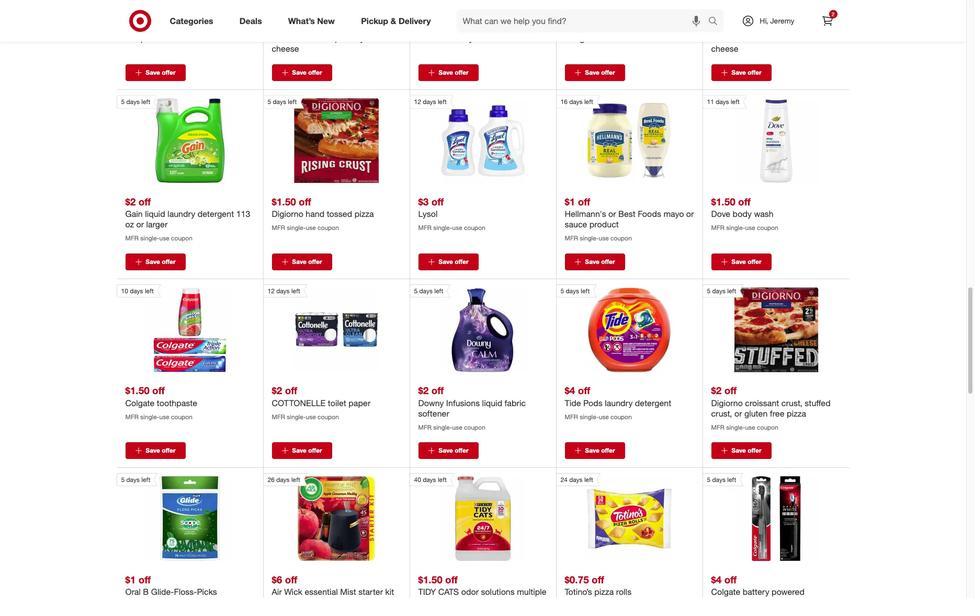 Task type: vqa. For each thing, say whether or not it's contained in the screenshot.


Task type: locate. For each thing, give the bounding box(es) containing it.
save offer down the dazs
[[585, 69, 615, 77]]

What can we help you find? suggestions appear below search field
[[457, 9, 711, 32]]

off inside $2 off downy infusions liquid fabric softener mfr single-use coupon
[[432, 385, 444, 397]]

off inside $2 off cottonelle toilet paper mfr single-use coupon
[[285, 385, 297, 397]]

16 days left
[[561, 98, 593, 106]]

save up 24 days left
[[585, 447, 600, 455]]

save offer button for q tips cotton swabs
[[125, 65, 186, 81]]

use inside the $2 off gain liquid laundry detergent 113 oz or larger mfr single-use coupon
[[159, 235, 169, 243]]

save offer up 24 days left
[[585, 447, 615, 455]]

& inside 20% off annie's boxed natural mac & cheese
[[813, 33, 819, 44]]

12 for $3 off
[[414, 98, 421, 106]]

offer down wash
[[748, 258, 762, 266]]

save offer button down the body
[[711, 254, 772, 270]]

off for 20% off annie's boxed natural mac & cheese
[[735, 20, 747, 32]]

1 horizontal spatial digiorno
[[711, 398, 743, 409]]

offer for dove body wash
[[748, 258, 762, 266]]

left
[[141, 98, 150, 106], [288, 98, 297, 106], [438, 98, 447, 106], [585, 98, 593, 106], [731, 98, 740, 106], [145, 287, 154, 295], [291, 287, 300, 295], [435, 287, 443, 295], [581, 287, 590, 295], [728, 287, 736, 295], [141, 476, 150, 484], [291, 476, 300, 484], [438, 476, 447, 484], [585, 476, 593, 484], [728, 476, 736, 484]]

detergent inside the $2 off gain liquid laundry detergent 113 oz or larger mfr single-use coupon
[[198, 209, 234, 220]]

$1.50 inside $1.50 off colgate toothpaste mfr single-use coupon
[[125, 385, 150, 397]]

save offer button for hellmann's or best foods mayo or sauce product
[[565, 254, 625, 270]]

save offer for gain liquid laundry detergent 113 oz or larger
[[146, 258, 176, 266]]

save up 11 days left
[[732, 69, 746, 77]]

mac
[[795, 33, 811, 44]]

12 days left for $3
[[414, 98, 447, 106]]

single- down larger
[[140, 235, 159, 243]]

cheese down search button
[[711, 44, 739, 54]]

pickup & delivery link
[[352, 9, 444, 32]]

toothpaste
[[157, 398, 197, 409]]

off inside the $2 off gain liquid laundry detergent 113 oz or larger mfr single-use coupon
[[138, 196, 151, 208]]

off inside $3 off lysol mfr single-use coupon
[[432, 196, 444, 208]]

single- down the toothpaste
[[140, 413, 159, 421]]

5 days left for digiorno croissant crust, stuffed crust, or gluten free pizza
[[707, 287, 736, 295]]

$2 for downy infusions liquid fabric softener
[[418, 385, 429, 397]]

$2 for gain liquid laundry detergent 113 oz or larger
[[125, 196, 136, 208]]

wash
[[754, 209, 774, 220]]

save offer button down gluten
[[711, 443, 772, 459]]

save down reese's
[[439, 69, 453, 77]]

save up 26 days left
[[292, 447, 307, 455]]

offer down hand
[[308, 258, 322, 266]]

save offer button up 26 days left
[[272, 443, 332, 459]]

offer for haagen dazs ice cream
[[601, 69, 615, 77]]

essential
[[305, 587, 338, 597]]

1 vertical spatial 12
[[268, 287, 275, 295]]

5 for digiorno croissant crust, stuffed crust, or gluten free pizza
[[707, 287, 711, 295]]

save offer button down "gather" at the top of the page
[[272, 65, 332, 81]]

2 20% from the left
[[711, 20, 732, 32]]

litter
[[473, 597, 490, 599]]

save up 10 days left
[[146, 258, 160, 266]]

$2 inside $2 off downy infusions liquid fabric softener mfr single-use coupon
[[418, 385, 429, 397]]

pizza right tossed
[[355, 209, 374, 220]]

mfr inside $2 off cottonelle toilet paper mfr single-use coupon
[[272, 413, 285, 421]]

digiorno left gluten
[[711, 398, 743, 409]]

off for $1.50 off tidy cats odor solutions multiple cats clumping litter
[[445, 574, 458, 586]]

$2 inside the $2 off gain liquid laundry detergent 113 oz or larger mfr single-use coupon
[[125, 196, 136, 208]]

sauce
[[565, 220, 587, 230]]

days inside 'button'
[[569, 476, 583, 484]]

offer down cotton
[[162, 69, 176, 77]]

$4 up tide
[[565, 385, 575, 397]]

use inside $1.50 off digiorno hand tossed pizza mfr single-use coupon
[[306, 224, 316, 232]]

delivery
[[399, 15, 431, 26]]

save offer down product
[[585, 258, 615, 266]]

0 horizontal spatial 15%
[[125, 20, 146, 32]]

offer down $2 off cottonelle toilet paper mfr single-use coupon
[[308, 447, 322, 455]]

left inside 'button'
[[585, 476, 593, 484]]

15% for 15% off reese's candy
[[418, 20, 439, 32]]

20% up the good
[[272, 20, 292, 32]]

1 horizontal spatial 12 days left
[[414, 98, 447, 106]]

save offer for digiorno croissant crust, stuffed crust, or gluten free pizza
[[732, 447, 762, 455]]

$2
[[125, 196, 136, 208], [272, 385, 282, 397], [418, 385, 429, 397], [711, 385, 722, 397]]

$1.50 for $1.50 off colgate toothpaste mfr single-use coupon
[[125, 385, 150, 397]]

& right pickup
[[391, 15, 396, 26]]

deals
[[240, 15, 262, 26]]

tide
[[565, 398, 581, 409]]

off inside $4 off colgate battery powered toothbrush
[[725, 574, 737, 586]]

save down $1.50 off colgate toothpaste mfr single-use coupon
[[146, 447, 160, 455]]

or right mayo
[[687, 209, 694, 220]]

laundry inside the $2 off gain liquid laundry detergent 113 oz or larger mfr single-use coupon
[[168, 209, 195, 220]]

tidy
[[418, 587, 436, 597]]

single- down sauce
[[580, 235, 599, 243]]

20% off annie's boxed natural mac & cheese
[[711, 20, 819, 54]]

liquid left fabric
[[482, 398, 502, 409]]

0 horizontal spatial 20%
[[272, 20, 292, 32]]

24 days left button
[[556, 473, 672, 561]]

1 vertical spatial $1
[[125, 574, 136, 586]]

save offer button down $3 off lysol mfr single-use coupon
[[418, 254, 479, 270]]

off inside $4 off tide pods laundry detergent mfr single-use coupon
[[578, 385, 591, 397]]

save down "gather" at the top of the page
[[292, 69, 307, 77]]

5
[[121, 98, 125, 106], [268, 98, 271, 106], [414, 287, 418, 295], [561, 287, 564, 295], [707, 287, 711, 295], [121, 476, 125, 484], [707, 476, 711, 484]]

0 horizontal spatial $4
[[565, 385, 575, 397]]

$6 off air wick essential mist starter kit
[[272, 574, 394, 597]]

offer
[[162, 69, 176, 77], [308, 69, 322, 77], [455, 69, 469, 77], [601, 69, 615, 77], [748, 69, 762, 77], [162, 258, 176, 266], [308, 258, 322, 266], [455, 258, 469, 266], [601, 258, 615, 266], [748, 258, 762, 266], [162, 447, 176, 455], [308, 447, 322, 455], [455, 447, 469, 455], [601, 447, 615, 455], [748, 447, 762, 455]]

save up 40 days left
[[439, 447, 453, 455]]

save for good & gather specialty meat & cheese
[[292, 69, 307, 77]]

15% up tips
[[125, 20, 146, 32]]

0 horizontal spatial cheese
[[272, 44, 299, 54]]

5 days left button
[[116, 95, 232, 183], [263, 95, 379, 183], [410, 284, 525, 372], [556, 284, 672, 372], [703, 284, 819, 372], [116, 473, 232, 561], [703, 473, 819, 561]]

croissant
[[745, 398, 779, 409]]

24
[[561, 476, 568, 484]]

1 vertical spatial pizza
[[787, 409, 807, 419]]

save offer button up 24 days left
[[565, 443, 625, 459]]

save offer down $3 off lysol mfr single-use coupon
[[439, 258, 469, 266]]

1 15% from the left
[[125, 20, 146, 32]]

5 days left button for pods
[[556, 284, 672, 372]]

off
[[149, 20, 161, 32], [295, 20, 308, 32], [442, 20, 454, 32], [588, 20, 601, 32], [735, 20, 747, 32], [138, 196, 151, 208], [299, 196, 311, 208], [432, 196, 444, 208], [578, 196, 591, 208], [738, 196, 751, 208], [152, 385, 165, 397], [285, 385, 297, 397], [432, 385, 444, 397], [578, 385, 591, 397], [725, 385, 737, 397], [138, 574, 151, 586], [285, 574, 297, 586], [445, 574, 458, 586], [592, 574, 604, 586], [725, 574, 737, 586]]

1 horizontal spatial 12 days left button
[[410, 95, 525, 183]]

offer for good & gather specialty meat & cheese
[[308, 69, 322, 77]]

0 vertical spatial detergent
[[198, 209, 234, 220]]

5 for downy infusions liquid fabric softener
[[414, 287, 418, 295]]

detergent for $2 off
[[198, 209, 234, 220]]

0 horizontal spatial liquid
[[145, 209, 165, 220]]

off for $0.75 off totino's pizza rolls
[[592, 574, 604, 586]]

offer for digiorno hand tossed pizza
[[308, 258, 322, 266]]

offer down gluten
[[748, 447, 762, 455]]

digiorno
[[272, 209, 303, 220], [711, 398, 743, 409]]

$1.50 inside $1.50 off tidy cats odor solutions multiple cats clumping litter
[[418, 574, 443, 586]]

save down tips
[[146, 69, 160, 77]]

20%
[[272, 20, 292, 32], [711, 20, 732, 32]]

cream
[[631, 33, 654, 44]]

use inside $3 off lysol mfr single-use coupon
[[452, 224, 463, 232]]

0 horizontal spatial 12 days left
[[268, 287, 300, 295]]

pizza inside $2 off digiorno croissant crust, stuffed crust, or gluten free pizza mfr single-use coupon
[[787, 409, 807, 419]]

20% inside 20% off annie's boxed natural mac & cheese
[[711, 20, 732, 32]]

save offer button down hand
[[272, 254, 332, 270]]

40 days left
[[414, 476, 447, 484]]

detergent
[[198, 209, 234, 220], [635, 398, 672, 409]]

cheese
[[272, 44, 299, 54], [711, 44, 739, 54]]

save down hand
[[292, 258, 307, 266]]

1 horizontal spatial cheese
[[711, 44, 739, 54]]

b
[[143, 587, 149, 597]]

single- down lysol
[[434, 224, 452, 232]]

gain
[[125, 209, 143, 220]]

0 vertical spatial $4
[[565, 385, 575, 397]]

single- down the body
[[727, 224, 746, 232]]

0 vertical spatial $1
[[565, 196, 575, 208]]

coupon inside $1.50 off dove body wash mfr single-use coupon
[[757, 224, 779, 232]]

$1.50 inside $1.50 off digiorno hand tossed pizza mfr single-use coupon
[[272, 196, 296, 208]]

1 horizontal spatial $1
[[565, 196, 575, 208]]

save offer down the body
[[732, 258, 762, 266]]

save offer down hand
[[292, 258, 322, 266]]

off inside $2 off digiorno croissant crust, stuffed crust, or gluten free pizza mfr single-use coupon
[[725, 385, 737, 397]]

save offer button up 11 days left
[[711, 65, 772, 81]]

offer for annie's boxed natural mac & cheese
[[748, 69, 762, 77]]

1 horizontal spatial laundry
[[605, 398, 633, 409]]

0 vertical spatial liquid
[[145, 209, 165, 220]]

0 vertical spatial 12
[[414, 98, 421, 106]]

mfr inside $1.50 off dove body wash mfr single-use coupon
[[711, 224, 725, 232]]

colgate inside $1.50 off colgate toothpaste mfr single-use coupon
[[125, 398, 155, 409]]

save offer button down product
[[565, 254, 625, 270]]

coupon inside $4 off tide pods laundry detergent mfr single-use coupon
[[611, 413, 632, 421]]

$2 inside $2 off digiorno croissant crust, stuffed crust, or gluten free pizza mfr single-use coupon
[[711, 385, 722, 397]]

$1 inside $1 off hellmann's or best foods mayo or sauce product mfr single-use coupon
[[565, 196, 575, 208]]

clumping
[[437, 597, 471, 599]]

20% up the annie's
[[711, 20, 732, 32]]

digiorno inside $1.50 off digiorno hand tossed pizza mfr single-use coupon
[[272, 209, 303, 220]]

12 days left button for $2 off
[[263, 284, 379, 372]]

save offer down gluten
[[732, 447, 762, 455]]

offer down $2 off downy infusions liquid fabric softener mfr single-use coupon
[[455, 447, 469, 455]]

save up 16 days left
[[585, 69, 600, 77]]

pizza left rolls
[[595, 587, 614, 597]]

liquid
[[145, 209, 165, 220], [482, 398, 502, 409]]

1 horizontal spatial 12
[[414, 98, 421, 106]]

pizza right 'free'
[[787, 409, 807, 419]]

single- down hand
[[287, 224, 306, 232]]

save offer button for colgate toothpaste
[[125, 443, 186, 459]]

1 vertical spatial laundry
[[605, 398, 633, 409]]

1 vertical spatial $4
[[711, 574, 722, 586]]

crust,
[[782, 398, 803, 409], [711, 409, 732, 419]]

cheese inside 20% off annie's boxed natural mac & cheese
[[711, 44, 739, 54]]

save offer down $1.50 off colgate toothpaste mfr single-use coupon
[[146, 447, 176, 455]]

12 days left button for $3 off
[[410, 95, 525, 183]]

save offer down "gather" at the top of the page
[[292, 69, 322, 77]]

foods
[[638, 209, 661, 220]]

offer down product
[[601, 258, 615, 266]]

off inside $1.50 off digiorno hand tossed pizza mfr single-use coupon
[[299, 196, 311, 208]]

save offer button for digiorno hand tossed pizza
[[272, 254, 332, 270]]

16 days left button
[[556, 95, 672, 183]]

0 vertical spatial digiorno
[[272, 209, 303, 220]]

save offer for hellmann's or best foods mayo or sauce product
[[585, 258, 615, 266]]

dazs
[[596, 33, 615, 44]]

save offer button for good & gather specialty meat & cheese
[[272, 65, 332, 81]]

pizza inside $0.75 off totino's pizza rolls
[[595, 587, 614, 597]]

haagen
[[565, 33, 594, 44]]

5 days left button for hand
[[263, 95, 379, 183]]

0 vertical spatial pizza
[[355, 209, 374, 220]]

$1 inside $1 off oral b glide-floss-picks
[[125, 574, 136, 586]]

single- down gluten
[[727, 424, 746, 432]]

offer down the candy
[[455, 69, 469, 77]]

liquid right gain
[[145, 209, 165, 220]]

or left gluten
[[735, 409, 742, 419]]

off for $3 off lysol mfr single-use coupon
[[432, 196, 444, 208]]

1 vertical spatial detergent
[[635, 398, 672, 409]]

0 horizontal spatial digiorno
[[272, 209, 303, 220]]

offer down boxed
[[748, 69, 762, 77]]

solutions
[[481, 587, 515, 597]]

2 15% from the left
[[418, 20, 439, 32]]

offer down the toothpaste
[[162, 447, 176, 455]]

pizza inside $1.50 off digiorno hand tossed pizza mfr single-use coupon
[[355, 209, 374, 220]]

1 horizontal spatial 15%
[[418, 20, 439, 32]]

laundry inside $4 off tide pods laundry detergent mfr single-use coupon
[[605, 398, 633, 409]]

off inside $6 off air wick essential mist starter kit
[[285, 574, 297, 586]]

$2 inside $2 off cottonelle toilet paper mfr single-use coupon
[[272, 385, 282, 397]]

multiple
[[517, 587, 547, 597]]

save down product
[[585, 258, 600, 266]]

1 horizontal spatial detergent
[[635, 398, 672, 409]]

single- inside $1.50 off dove body wash mfr single-use coupon
[[727, 224, 746, 232]]

15%
[[125, 20, 146, 32], [418, 20, 439, 32]]

search
[[704, 17, 729, 27]]

10 days left
[[121, 287, 154, 295]]

hi,
[[760, 16, 769, 25]]

save offer button down the candy
[[418, 65, 479, 81]]

off inside $1.50 off colgate toothpaste mfr single-use coupon
[[152, 385, 165, 397]]

save down $3 off lysol mfr single-use coupon
[[439, 258, 453, 266]]

off inside $1 off oral b glide-floss-picks
[[138, 574, 151, 586]]

0 vertical spatial colgate
[[125, 398, 155, 409]]

single- inside the $2 off gain liquid laundry detergent 113 oz or larger mfr single-use coupon
[[140, 235, 159, 243]]

0 horizontal spatial colgate
[[125, 398, 155, 409]]

off inside 25% off haagen dazs ice cream
[[588, 20, 601, 32]]

laundry right gain
[[168, 209, 195, 220]]

20% inside the "20% off good & gather specialty meat & cheese"
[[272, 20, 292, 32]]

& right the good
[[295, 33, 301, 44]]

offer for hellmann's or best foods mayo or sauce product
[[601, 258, 615, 266]]

16
[[561, 98, 568, 106]]

single- inside $1.50 off colgate toothpaste mfr single-use coupon
[[140, 413, 159, 421]]

boxed
[[741, 33, 765, 44]]

digiorno inside $2 off digiorno croissant crust, stuffed crust, or gluten free pizza mfr single-use coupon
[[711, 398, 743, 409]]

colgate left the toothpaste
[[125, 398, 155, 409]]

& right mac on the right top of page
[[813, 33, 819, 44]]

save offer down boxed
[[732, 69, 762, 77]]

or right oz
[[136, 220, 144, 230]]

15% up reese's
[[418, 20, 439, 32]]

$4 off tide pods laundry detergent mfr single-use coupon
[[565, 385, 672, 421]]

save offer for colgate toothpaste
[[146, 447, 176, 455]]

save offer button up 16 days left
[[565, 65, 625, 81]]

0 vertical spatial 12 days left
[[414, 98, 447, 106]]

dove
[[711, 209, 731, 220]]

save down gluten
[[732, 447, 746, 455]]

1 20% from the left
[[272, 20, 292, 32]]

2 cheese from the left
[[711, 44, 739, 54]]

save for dove body wash
[[732, 258, 746, 266]]

$4 for $4 off tide pods laundry detergent mfr single-use coupon
[[565, 385, 575, 397]]

colgate left battery
[[711, 587, 741, 597]]

single- down softener
[[434, 424, 452, 432]]

save offer down larger
[[146, 258, 176, 266]]

1 cheese from the left
[[272, 44, 299, 54]]

1 horizontal spatial liquid
[[482, 398, 502, 409]]

off inside 15% off q tips cotton swabs
[[149, 20, 161, 32]]

off for $1 off hellmann's or best foods mayo or sauce product mfr single-use coupon
[[578, 196, 591, 208]]

single- inside $4 off tide pods laundry detergent mfr single-use coupon
[[580, 413, 599, 421]]

0 horizontal spatial $1
[[125, 574, 136, 586]]

save offer for haagen dazs ice cream
[[585, 69, 615, 77]]

0 horizontal spatial laundry
[[168, 209, 195, 220]]

colgate for $1.50
[[125, 398, 155, 409]]

coupon
[[318, 224, 339, 232], [464, 224, 486, 232], [757, 224, 779, 232], [171, 235, 193, 243], [611, 235, 632, 243], [171, 413, 193, 421], [318, 413, 339, 421], [611, 413, 632, 421], [464, 424, 486, 432], [757, 424, 779, 432]]

save offer button
[[125, 65, 186, 81], [272, 65, 332, 81], [418, 65, 479, 81], [565, 65, 625, 81], [711, 65, 772, 81], [125, 254, 186, 270], [272, 254, 332, 270], [418, 254, 479, 270], [565, 254, 625, 270], [711, 254, 772, 270], [125, 443, 186, 459], [272, 443, 332, 459], [418, 443, 479, 459], [565, 443, 625, 459], [711, 443, 772, 459]]

save offer button for haagen dazs ice cream
[[565, 65, 625, 81]]

save for colgate toothpaste
[[146, 447, 160, 455]]

save offer down cotton
[[146, 69, 176, 77]]

save for downy infusions liquid fabric softener
[[439, 447, 453, 455]]

1 vertical spatial liquid
[[482, 398, 502, 409]]

candy
[[451, 33, 473, 44]]

15% inside 15% off reese's candy
[[418, 20, 439, 32]]

single- down "cottonelle"
[[287, 413, 306, 421]]

save offer button for cottonelle toilet paper
[[272, 443, 332, 459]]

cheese left "gather" at the top of the page
[[272, 44, 299, 54]]

jeremy
[[771, 16, 795, 25]]

odor
[[461, 587, 479, 597]]

offer down "gather" at the top of the page
[[308, 69, 322, 77]]

use inside $1.50 off colgate toothpaste mfr single-use coupon
[[159, 413, 169, 421]]

1 horizontal spatial colgate
[[711, 587, 741, 597]]

crust, left the stuffed
[[782, 398, 803, 409]]

off inside $1.50 off dove body wash mfr single-use coupon
[[738, 196, 751, 208]]

1 horizontal spatial pizza
[[595, 587, 614, 597]]

$1 for $1 off hellmann's or best foods mayo or sauce product mfr single-use coupon
[[565, 196, 575, 208]]

offer down $3 off lysol mfr single-use coupon
[[455, 258, 469, 266]]

cats
[[438, 587, 459, 597]]

save offer for lysol
[[439, 258, 469, 266]]

0 vertical spatial 12 days left button
[[410, 95, 525, 183]]

single- down pods
[[580, 413, 599, 421]]

save offer down the candy
[[439, 69, 469, 77]]

0 horizontal spatial 12
[[268, 287, 275, 295]]

pickup
[[361, 15, 388, 26]]

off for $2 off gain liquid laundry detergent 113 oz or larger mfr single-use coupon
[[138, 196, 151, 208]]

save offer button up 10 days left
[[125, 254, 186, 270]]

offer down $4 off tide pods laundry detergent mfr single-use coupon
[[601, 447, 615, 455]]

offer for lysol
[[455, 258, 469, 266]]

annie's
[[711, 33, 739, 44]]

$4 up toothbrush
[[711, 574, 722, 586]]

1 vertical spatial digiorno
[[711, 398, 743, 409]]

1 vertical spatial colgate
[[711, 587, 741, 597]]

0 horizontal spatial 12 days left button
[[263, 284, 379, 372]]

offer for reese's candy
[[455, 69, 469, 77]]

$1 for $1 off oral b glide-floss-picks
[[125, 574, 136, 586]]

15% inside 15% off q tips cotton swabs
[[125, 20, 146, 32]]

$1 up hellmann's
[[565, 196, 575, 208]]

12 for $2 off
[[268, 287, 275, 295]]

$1 up the 'oral'
[[125, 574, 136, 586]]

0 horizontal spatial detergent
[[198, 209, 234, 220]]

off inside the "20% off good & gather specialty meat & cheese"
[[295, 20, 308, 32]]

colgate
[[125, 398, 155, 409], [711, 587, 741, 597]]

use
[[306, 224, 316, 232], [452, 224, 463, 232], [745, 224, 756, 232], [159, 235, 169, 243], [599, 235, 609, 243], [159, 413, 169, 421], [306, 413, 316, 421], [599, 413, 609, 421], [452, 424, 463, 432], [745, 424, 756, 432]]

2 vertical spatial pizza
[[595, 587, 614, 597]]

26 days left button
[[263, 473, 379, 561]]

save offer button down cotton
[[125, 65, 186, 81]]

1 horizontal spatial 20%
[[711, 20, 732, 32]]

1 horizontal spatial crust,
[[782, 398, 803, 409]]

12 days left button
[[410, 95, 525, 183], [263, 284, 379, 372]]

off for $1 off oral b glide-floss-picks
[[138, 574, 151, 586]]

detergent inside $4 off tide pods laundry detergent mfr single-use coupon
[[635, 398, 672, 409]]

2 horizontal spatial pizza
[[787, 409, 807, 419]]

1 horizontal spatial $4
[[711, 574, 722, 586]]

off inside 20% off annie's boxed natural mac & cheese
[[735, 20, 747, 32]]

$4 inside $4 off colgate battery powered toothbrush
[[711, 574, 722, 586]]

digiorno left hand
[[272, 209, 303, 220]]

off inside $1 off hellmann's or best foods mayo or sauce product mfr single-use coupon
[[578, 196, 591, 208]]

save offer button up 40 days left
[[418, 443, 479, 459]]

what's new
[[288, 15, 335, 26]]

5 days left button for croissant
[[703, 284, 819, 372]]

off inside $1.50 off tidy cats odor solutions multiple cats clumping litter
[[445, 574, 458, 586]]

1 vertical spatial 12 days left
[[268, 287, 300, 295]]

save offer button down $1.50 off colgate toothpaste mfr single-use coupon
[[125, 443, 186, 459]]

off for 15% off q tips cotton swabs
[[149, 20, 161, 32]]

5 days left button for liquid
[[116, 95, 232, 183]]

save for reese's candy
[[439, 69, 453, 77]]

0 vertical spatial laundry
[[168, 209, 195, 220]]

save offer up 26 days left
[[292, 447, 322, 455]]

1 vertical spatial 12 days left button
[[263, 284, 379, 372]]

or
[[609, 209, 616, 220], [687, 209, 694, 220], [136, 220, 144, 230], [735, 409, 742, 419]]

$6
[[272, 574, 282, 586]]

tossed
[[327, 209, 352, 220]]

save offer up 40 days left
[[439, 447, 469, 455]]

save down the body
[[732, 258, 746, 266]]

left inside button
[[291, 476, 300, 484]]

$1.50 off colgate toothpaste mfr single-use coupon
[[125, 385, 197, 421]]

single- inside $2 off cottonelle toilet paper mfr single-use coupon
[[287, 413, 306, 421]]

off inside 15% off reese's candy
[[442, 20, 454, 32]]

offer down the dazs
[[601, 69, 615, 77]]

5 days left for digiorno hand tossed pizza
[[268, 98, 297, 106]]

digiorno for $2
[[711, 398, 743, 409]]

lysol
[[418, 209, 438, 220]]

deals link
[[231, 9, 275, 32]]

$4 inside $4 off tide pods laundry detergent mfr single-use coupon
[[565, 385, 575, 397]]

mfr inside the $2 off gain liquid laundry detergent 113 oz or larger mfr single-use coupon
[[125, 235, 139, 243]]

liquid inside the $2 off gain liquid laundry detergent 113 oz or larger mfr single-use coupon
[[145, 209, 165, 220]]

off for 15% off reese's candy
[[442, 20, 454, 32]]

0 horizontal spatial pizza
[[355, 209, 374, 220]]

$0.75 off totino's pizza rolls
[[565, 574, 632, 597]]

days inside button
[[276, 476, 290, 484]]

crust, left gluten
[[711, 409, 732, 419]]

offer for downy infusions liquid fabric softener
[[455, 447, 469, 455]]

ice
[[617, 33, 628, 44]]

offer down larger
[[162, 258, 176, 266]]

$1.50 inside $1.50 off dove body wash mfr single-use coupon
[[711, 196, 736, 208]]

colgate inside $4 off colgate battery powered toothbrush
[[711, 587, 741, 597]]

use inside $1 off hellmann's or best foods mayo or sauce product mfr single-use coupon
[[599, 235, 609, 243]]



Task type: describe. For each thing, give the bounding box(es) containing it.
save offer button for reese's candy
[[418, 65, 479, 81]]

offer for digiorno croissant crust, stuffed crust, or gluten free pizza
[[748, 447, 762, 455]]

25% off haagen dazs ice cream
[[565, 20, 654, 44]]

save for digiorno croissant crust, stuffed crust, or gluten free pizza
[[732, 447, 746, 455]]

save for tide pods laundry detergent
[[585, 447, 600, 455]]

pickup & delivery
[[361, 15, 431, 26]]

$1.50 for $1.50 off digiorno hand tossed pizza mfr single-use coupon
[[272, 196, 296, 208]]

save offer for good & gather specialty meat & cheese
[[292, 69, 322, 77]]

save for haagen dazs ice cream
[[585, 69, 600, 77]]

use inside $2 off digiorno croissant crust, stuffed crust, or gluten free pizza mfr single-use coupon
[[745, 424, 756, 432]]

off for $1.50 off colgate toothpaste mfr single-use coupon
[[152, 385, 165, 397]]

40
[[414, 476, 421, 484]]

or inside $2 off digiorno croissant crust, stuffed crust, or gluten free pizza mfr single-use coupon
[[735, 409, 742, 419]]

$2 off cottonelle toilet paper mfr single-use coupon
[[272, 385, 371, 421]]

detergent for $4 off
[[635, 398, 672, 409]]

5 days left for gain liquid laundry detergent 113 oz or larger
[[121, 98, 150, 106]]

off for $6 off air wick essential mist starter kit
[[285, 574, 297, 586]]

coupon inside $3 off lysol mfr single-use coupon
[[464, 224, 486, 232]]

coupon inside $2 off downy infusions liquid fabric softener mfr single-use coupon
[[464, 424, 486, 432]]

cats
[[418, 597, 434, 599]]

wick
[[284, 587, 302, 597]]

mayo
[[664, 209, 684, 220]]

coupon inside $1.50 off colgate toothpaste mfr single-use coupon
[[171, 413, 193, 421]]

20% for 20% off annie's boxed natural mac & cheese
[[711, 20, 732, 32]]

glide-
[[151, 587, 174, 597]]

starter
[[359, 587, 383, 597]]

save for cottonelle toilet paper
[[292, 447, 307, 455]]

save offer button for downy infusions liquid fabric softener
[[418, 443, 479, 459]]

natural
[[767, 33, 793, 44]]

off for 25% off haagen dazs ice cream
[[588, 20, 601, 32]]

20% off good & gather specialty meat & cheese
[[272, 20, 393, 54]]

rolls
[[616, 587, 632, 597]]

liquid inside $2 off downy infusions liquid fabric softener mfr single-use coupon
[[482, 398, 502, 409]]

save offer button for lysol
[[418, 254, 479, 270]]

pods
[[584, 398, 603, 409]]

swabs
[[179, 33, 202, 44]]

or left best on the top right of the page
[[609, 209, 616, 220]]

off for $2 off downy infusions liquid fabric softener mfr single-use coupon
[[432, 385, 444, 397]]

air
[[272, 587, 282, 597]]

gluten
[[745, 409, 768, 419]]

product
[[590, 220, 619, 230]]

meat
[[367, 33, 386, 44]]

tips
[[134, 33, 150, 44]]

use inside $1.50 off dove body wash mfr single-use coupon
[[745, 224, 756, 232]]

$4 off colgate battery powered toothbrush
[[711, 574, 805, 599]]

what's new link
[[279, 9, 348, 32]]

best
[[619, 209, 636, 220]]

save offer for q tips cotton swabs
[[146, 69, 176, 77]]

5 days left button for infusions
[[410, 284, 525, 372]]

offer for cottonelle toilet paper
[[308, 447, 322, 455]]

coupon inside $2 off cottonelle toilet paper mfr single-use coupon
[[318, 413, 339, 421]]

search button
[[704, 9, 729, 35]]

10 days left button
[[116, 284, 232, 372]]

single- inside $2 off downy infusions liquid fabric softener mfr single-use coupon
[[434, 424, 452, 432]]

body
[[733, 209, 752, 220]]

mfr inside $1.50 off digiorno hand tossed pizza mfr single-use coupon
[[272, 224, 285, 232]]

save for annie's boxed natural mac & cheese
[[732, 69, 746, 77]]

coupon inside the $2 off gain liquid laundry detergent 113 oz or larger mfr single-use coupon
[[171, 235, 193, 243]]

digiorno for $1.50
[[272, 209, 303, 220]]

$3
[[418, 196, 429, 208]]

cottonelle
[[272, 398, 326, 409]]

single- inside $1.50 off digiorno hand tossed pizza mfr single-use coupon
[[287, 224, 306, 232]]

off for $2 off cottonelle toilet paper mfr single-use coupon
[[285, 385, 297, 397]]

0 horizontal spatial crust,
[[711, 409, 732, 419]]

$1 off oral b glide-floss-picks
[[125, 574, 217, 597]]

save offer for annie's boxed natural mac & cheese
[[732, 69, 762, 77]]

$2 off downy infusions liquid fabric softener mfr single-use coupon
[[418, 385, 526, 432]]

mfr inside $1.50 off colgate toothpaste mfr single-use coupon
[[125, 413, 139, 421]]

11 days left
[[707, 98, 740, 106]]

26 days left
[[268, 476, 300, 484]]

save offer for digiorno hand tossed pizza
[[292, 258, 322, 266]]

specialty
[[331, 33, 364, 44]]

$4 for $4 off colgate battery powered toothbrush
[[711, 574, 722, 586]]

$1.50 for $1.50 off tidy cats odor solutions multiple cats clumping litter
[[418, 574, 443, 586]]

cheese inside the "20% off good & gather specialty meat & cheese"
[[272, 44, 299, 54]]

categories link
[[161, 9, 226, 32]]

$3 off lysol mfr single-use coupon
[[418, 196, 486, 232]]

off for $1.50 off dove body wash mfr single-use coupon
[[738, 196, 751, 208]]

5 for digiorno hand tossed pizza
[[268, 98, 271, 106]]

save for lysol
[[439, 258, 453, 266]]

15% off reese's candy
[[418, 20, 473, 44]]

2
[[832, 11, 835, 17]]

$0.75
[[565, 574, 589, 586]]

coupon inside $1.50 off digiorno hand tossed pizza mfr single-use coupon
[[318, 224, 339, 232]]

laundry for $2 off
[[168, 209, 195, 220]]

offer for colgate toothpaste
[[162, 447, 176, 455]]

coupon inside $1 off hellmann's or best foods mayo or sauce product mfr single-use coupon
[[611, 235, 632, 243]]

cotton
[[152, 33, 176, 44]]

gather
[[303, 33, 329, 44]]

25%
[[565, 20, 586, 32]]

or inside the $2 off gain liquid laundry detergent 113 oz or larger mfr single-use coupon
[[136, 220, 144, 230]]

20% for 20% off good & gather specialty meat & cheese
[[272, 20, 292, 32]]

5 days left for downy infusions liquid fabric softener
[[414, 287, 443, 295]]

26
[[268, 476, 275, 484]]

save offer button for tide pods laundry detergent
[[565, 443, 625, 459]]

off for $2 off digiorno croissant crust, stuffed crust, or gluten free pizza mfr single-use coupon
[[725, 385, 737, 397]]

single- inside $3 off lysol mfr single-use coupon
[[434, 224, 452, 232]]

paper
[[349, 398, 371, 409]]

stuffed
[[805, 398, 831, 409]]

offer for tide pods laundry detergent
[[601, 447, 615, 455]]

oz
[[125, 220, 134, 230]]

2 link
[[816, 9, 839, 32]]

$1.50 off dove body wash mfr single-use coupon
[[711, 196, 779, 232]]

$2 for digiorno croissant crust, stuffed crust, or gluten free pizza
[[711, 385, 722, 397]]

113
[[236, 209, 250, 220]]

hand
[[306, 209, 325, 220]]

save for digiorno hand tossed pizza
[[292, 258, 307, 266]]

larger
[[146, 220, 168, 230]]

$1.50 off digiorno hand tossed pizza mfr single-use coupon
[[272, 196, 374, 232]]

mfr inside $2 off downy infusions liquid fabric softener mfr single-use coupon
[[418, 424, 432, 432]]

11
[[707, 98, 714, 106]]

fabric
[[505, 398, 526, 409]]

categories
[[170, 15, 213, 26]]

$2 off gain liquid laundry detergent 113 oz or larger mfr single-use coupon
[[125, 196, 250, 243]]

save offer for dove body wash
[[732, 258, 762, 266]]

40 days left button
[[410, 473, 525, 561]]

days inside button
[[130, 287, 143, 295]]

mfr inside $4 off tide pods laundry detergent mfr single-use coupon
[[565, 413, 578, 421]]

left inside button
[[145, 287, 154, 295]]

save offer for downy infusions liquid fabric softener
[[439, 447, 469, 455]]

reese's
[[418, 33, 448, 44]]

use inside $2 off downy infusions liquid fabric softener mfr single-use coupon
[[452, 424, 463, 432]]

save offer for tide pods laundry detergent
[[585, 447, 615, 455]]

off for $1.50 off digiorno hand tossed pizza mfr single-use coupon
[[299, 196, 311, 208]]

mist
[[340, 587, 356, 597]]

single- inside $2 off digiorno croissant crust, stuffed crust, or gluten free pizza mfr single-use coupon
[[727, 424, 746, 432]]

save for gain liquid laundry detergent 113 oz or larger
[[146, 258, 160, 266]]

$2 off digiorno croissant crust, stuffed crust, or gluten free pizza mfr single-use coupon
[[711, 385, 831, 432]]

laundry for $4 off
[[605, 398, 633, 409]]

$1.50 for $1.50 off dove body wash mfr single-use coupon
[[711, 196, 736, 208]]

off for 20% off good & gather specialty meat & cheese
[[295, 20, 308, 32]]

save offer button for annie's boxed natural mac & cheese
[[711, 65, 772, 81]]

picks
[[197, 587, 217, 597]]

11 days left button
[[703, 95, 819, 183]]

powered
[[772, 587, 805, 597]]

colgate for $4
[[711, 587, 741, 597]]

save for hellmann's or best foods mayo or sauce product
[[585, 258, 600, 266]]

offer for gain liquid laundry detergent 113 oz or larger
[[162, 258, 176, 266]]

off for $4 off colgate battery powered toothbrush
[[725, 574, 737, 586]]

save offer button for dove body wash
[[711, 254, 772, 270]]

5 for gain liquid laundry detergent 113 oz or larger
[[121, 98, 125, 106]]

save offer for reese's candy
[[439, 69, 469, 77]]

& right meat
[[388, 33, 393, 44]]

mfr inside $2 off digiorno croissant crust, stuffed crust, or gluten free pizza mfr single-use coupon
[[711, 424, 725, 432]]

off for $4 off tide pods laundry detergent mfr single-use coupon
[[578, 385, 591, 397]]

use inside $4 off tide pods laundry detergent mfr single-use coupon
[[599, 413, 609, 421]]

15% off q tips cotton swabs
[[125, 20, 202, 44]]

5 for tide pods laundry detergent
[[561, 287, 564, 295]]

$2 for cottonelle toilet paper
[[272, 385, 282, 397]]

save for q tips cotton swabs
[[146, 69, 160, 77]]

downy
[[418, 398, 444, 409]]

what's
[[288, 15, 315, 26]]

mfr inside $1 off hellmann's or best foods mayo or sauce product mfr single-use coupon
[[565, 235, 578, 243]]

5 days left for tide pods laundry detergent
[[561, 287, 590, 295]]

single- inside $1 off hellmann's or best foods mayo or sauce product mfr single-use coupon
[[580, 235, 599, 243]]

toilet
[[328, 398, 346, 409]]

12 days left for $2
[[268, 287, 300, 295]]

hellmann's
[[565, 209, 606, 220]]

q
[[125, 33, 132, 44]]

10
[[121, 287, 128, 295]]

use inside $2 off cottonelle toilet paper mfr single-use coupon
[[306, 413, 316, 421]]

totino's
[[565, 587, 592, 597]]

15% for 15% off q tips cotton swabs
[[125, 20, 146, 32]]

& inside pickup & delivery link
[[391, 15, 396, 26]]

offer for q tips cotton swabs
[[162, 69, 176, 77]]

coupon inside $2 off digiorno croissant crust, stuffed crust, or gluten free pizza mfr single-use coupon
[[757, 424, 779, 432]]

mfr inside $3 off lysol mfr single-use coupon
[[418, 224, 432, 232]]

softener
[[418, 409, 450, 419]]



